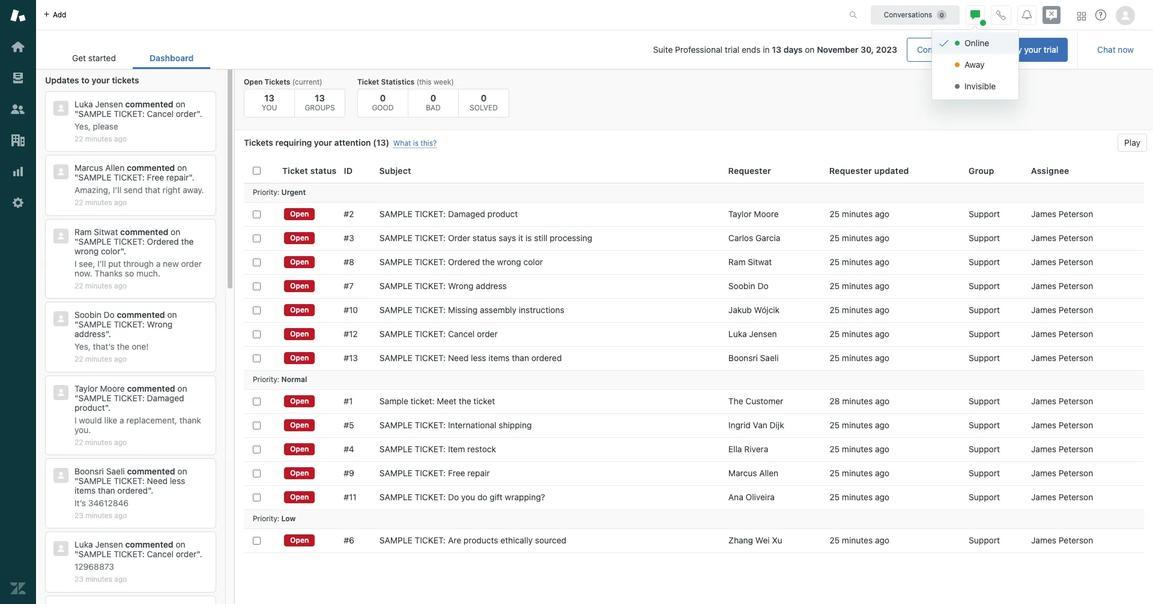 Task type: vqa. For each thing, say whether or not it's contained in the screenshot.
LEARN MORE link
no



Task type: describe. For each thing, give the bounding box(es) containing it.
item
[[448, 445, 465, 455]]

0 horizontal spatial damaged
[[147, 393, 184, 403]]

0 bad
[[426, 93, 441, 112]]

your inside 'buy your trial' button
[[1025, 44, 1042, 55]]

wrong inside grid
[[448, 281, 474, 291]]

james peterson for zhang wei xu
[[1032, 536, 1094, 546]]

rivera
[[744, 445, 769, 455]]

wrong inside the "sample ticket: wrong address"
[[147, 320, 172, 330]]

sample ticket: free repair ".
[[78, 173, 194, 183]]

urgent
[[282, 188, 306, 197]]

on " for i'll
[[74, 163, 187, 183]]

the down away.
[[181, 237, 194, 247]]

assignee
[[1031, 166, 1070, 176]]

commented for 12968873
[[125, 540, 173, 551]]

online menu item
[[932, 32, 1019, 54]]

support for taylor moore
[[969, 209, 1000, 219]]

put
[[108, 259, 121, 269]]

boonsri for boonsri saeli
[[729, 353, 758, 363]]

compare plans button
[[907, 38, 986, 62]]

ago inside yes, please 22 minutes ago
[[114, 135, 127, 144]]

ticket: inside 'sample ticket: need less items than ordered' link
[[415, 353, 446, 363]]

so
[[125, 268, 134, 279]]

do
[[478, 493, 488, 503]]

ticket: inside sample ticket: cancel order link
[[415, 329, 446, 339]]

0 horizontal spatial color
[[101, 246, 120, 256]]

is inside tickets requiring your attention ( 13 ) what is this?
[[413, 139, 419, 148]]

you
[[262, 103, 277, 112]]

open for #5
[[290, 421, 309, 430]]

good
[[372, 103, 394, 112]]

sample down sample
[[380, 421, 413, 431]]

ordered inside grid
[[532, 353, 562, 363]]

22 inside amazing, i'll send that right away. 22 minutes ago
[[74, 198, 83, 208]]

on for i see, i'll put through a new order now. thanks so much.
[[171, 227, 180, 237]]

ram sitwat
[[729, 257, 772, 267]]

repair for sample ticket: free repair ".
[[166, 173, 189, 183]]

do for soobin do commented
[[104, 310, 115, 320]]

#13
[[344, 353, 358, 363]]

25 minutes ago for carlos garcia
[[830, 233, 890, 243]]

international
[[448, 421, 497, 431]]

solved
[[470, 103, 498, 112]]

ends
[[742, 44, 761, 55]]

thanks
[[95, 268, 123, 279]]

reporting image
[[10, 164, 26, 180]]

customer
[[746, 396, 784, 407]]

#8
[[344, 257, 354, 267]]

play
[[1125, 138, 1141, 148]]

ram for ram sitwat commented
[[74, 227, 92, 237]]

garcia
[[756, 233, 781, 243]]

need inside grid
[[448, 353, 469, 363]]

carlos
[[729, 233, 753, 243]]

22 inside yes, please 22 minutes ago
[[74, 135, 83, 144]]

open for #10
[[290, 306, 309, 315]]

(current)
[[292, 77, 322, 87]]

than inside the sample ticket: need less items than ordered
[[98, 486, 115, 496]]

jensen inside grid
[[749, 329, 777, 339]]

need inside the sample ticket: need less items than ordered
[[147, 476, 168, 487]]

i'll inside amazing, i'll send that right away. 22 minutes ago
[[113, 185, 121, 195]]

online
[[965, 38, 990, 48]]

peterson for marcus allen
[[1059, 469, 1094, 479]]

ago inside yes, that's the one! 22 minutes ago
[[114, 355, 127, 364]]

what
[[393, 139, 411, 148]]

cancel for 12968873
[[147, 550, 174, 560]]

like
[[104, 415, 117, 426]]

items inside grid
[[489, 353, 510, 363]]

0 for 0 solved
[[481, 93, 487, 103]]

ticket: up the through
[[114, 237, 145, 247]]

sample ticket: cancel order
[[380, 329, 498, 339]]

ticket: inside sample ticket: damaged product link
[[415, 209, 446, 219]]

sample ticket: item restock
[[380, 445, 496, 455]]

commented for it's 34612846
[[127, 467, 175, 477]]

25 minutes ago for boonsri saeli
[[830, 353, 890, 363]]

sample ticket: free repair link
[[380, 469, 490, 479]]

sample up please
[[78, 109, 111, 119]]

on for 12968873
[[176, 540, 185, 551]]

13 inside 13 groups
[[315, 93, 325, 103]]

admin image
[[10, 195, 26, 211]]

open for #6
[[290, 536, 309, 545]]

sample right #3
[[380, 233, 413, 243]]

" for it's 34612846
[[74, 476, 78, 487]]

james peterson for ingrid van dijk
[[1032, 421, 1094, 431]]

james for soobin do
[[1032, 281, 1057, 291]]

sample right #9
[[380, 469, 413, 479]]

0 vertical spatial ordered
[[147, 237, 179, 247]]

i would like a replacement, thank you. 22 minutes ago
[[74, 415, 201, 447]]

sample right the #12
[[380, 329, 413, 339]]

0 horizontal spatial sample ticket: damaged product
[[74, 393, 184, 413]]

peterson for carlos garcia
[[1059, 233, 1094, 243]]

james peterson for soobin do
[[1032, 281, 1094, 291]]

0 vertical spatial wrong
[[74, 246, 99, 256]]

#4
[[344, 445, 354, 455]]

#2
[[344, 209, 354, 219]]

12968873 23 minutes ago
[[74, 563, 127, 585]]

22 inside i would like a replacement, thank you. 22 minutes ago
[[74, 438, 83, 447]]

the right meet
[[459, 396, 471, 407]]

yes, for yes, please
[[74, 121, 91, 132]]

customers image
[[10, 102, 26, 117]]

ticket: inside sample ticket: item restock link
[[415, 445, 446, 455]]

support for ingrid van dijk
[[969, 421, 1000, 431]]

right
[[163, 185, 180, 195]]

sample up sample ticket: free repair
[[380, 445, 413, 455]]

sample down subject
[[380, 209, 413, 219]]

product inside sample ticket: damaged product
[[74, 403, 105, 413]]

button displays agent's chat status as online. image
[[971, 10, 980, 20]]

to
[[81, 75, 90, 85]]

sample ticket: are products ethically sourced
[[380, 536, 567, 546]]

meet
[[437, 396, 457, 407]]

address inside sample ticket: wrong address link
[[476, 281, 507, 291]]

that's
[[93, 342, 115, 352]]

open for #12
[[290, 330, 309, 339]]

luka for yes,
[[74, 99, 93, 109]]

sample up would
[[78, 393, 111, 403]]

thank
[[179, 415, 201, 426]]

ticket: inside sample ticket: wrong address link
[[415, 281, 446, 291]]

away
[[965, 59, 985, 70]]

section containing suite professional trial ends in
[[220, 38, 1068, 62]]

james for boonsri saeli
[[1032, 353, 1057, 363]]

james peterson for taylor moore
[[1032, 209, 1094, 219]]

sample right #10 on the left bottom of the page
[[380, 305, 413, 315]]

minutes inside yes, that's the one! 22 minutes ago
[[85, 355, 112, 364]]

sample up 34612846
[[78, 476, 111, 487]]

van
[[753, 421, 768, 431]]

views image
[[10, 70, 26, 86]]

minutes inside amazing, i'll send that right away. 22 minutes ago
[[85, 198, 112, 208]]

sample up amazing,
[[78, 173, 111, 183]]

sourced
[[535, 536, 567, 546]]

commented for yes, please
[[125, 99, 173, 109]]

ago inside amazing, i'll send that right away. 22 minutes ago
[[114, 198, 127, 208]]

luka for 12968873
[[74, 540, 93, 551]]

ticket:
[[411, 396, 435, 407]]

the down sample ticket: order status says it is still processing link
[[482, 257, 495, 267]]

sample ticket: international shipping
[[380, 421, 532, 431]]

james for marcus allen
[[1032, 469, 1057, 479]]

sample ticket: meet the ticket
[[380, 396, 495, 407]]

that
[[145, 185, 160, 195]]

amazing,
[[74, 185, 111, 195]]

yes, please 22 minutes ago
[[74, 121, 127, 144]]

25 minutes ago for zhang wei xu
[[830, 536, 890, 546]]

menu containing online
[[932, 29, 1020, 100]]

25 for soobin do
[[830, 281, 840, 291]]

sample ticket: do you do gift wrapping?
[[380, 493, 545, 503]]

minutes inside i would like a replacement, thank you. 22 minutes ago
[[85, 438, 112, 447]]

open tickets (current)
[[244, 77, 322, 87]]

order inside grid
[[477, 329, 498, 339]]

support for soobin do
[[969, 281, 1000, 291]]

james for ana oliveira
[[1032, 493, 1057, 503]]

now.
[[74, 268, 92, 279]]

: for urgent
[[277, 188, 279, 197]]

#3
[[344, 233, 354, 243]]

it
[[518, 233, 523, 243]]

group
[[969, 166, 995, 176]]

sample ticket: missing assembly instructions
[[380, 305, 565, 315]]

sample ticket: ordered the wrong color link
[[380, 257, 543, 268]]

sample ticket: need less items than ordered inside grid
[[380, 353, 562, 363]]

priority for priority : urgent
[[253, 188, 277, 197]]

the inside yes, that's the one! 22 minutes ago
[[117, 342, 129, 352]]

0 for 0 bad
[[431, 93, 436, 103]]

i'll inside the "i see, i'll put through a new order now. thanks so much. 22 minutes ago"
[[97, 259, 106, 269]]

support for luka jensen
[[969, 329, 1000, 339]]

ticket: inside sample ticket: order status says it is still processing link
[[415, 233, 446, 243]]

started
[[88, 53, 116, 63]]

ticket: inside the sample ticket: are products ethically sourced link
[[415, 536, 446, 546]]

soobin for soobin do
[[729, 281, 756, 291]]

james peterson for the customer
[[1032, 396, 1094, 407]]

support for ram sitwat
[[969, 257, 1000, 267]]

25 for ella rivera
[[830, 445, 840, 455]]

30,
[[861, 44, 874, 55]]

bad
[[426, 103, 441, 112]]

oliveira
[[746, 493, 775, 503]]

soobin do commented
[[74, 310, 165, 320]]

order inside the "i see, i'll put through a new order now. thanks so much. 22 minutes ago"
[[181, 259, 202, 269]]

james peterson for ana oliveira
[[1032, 493, 1094, 503]]

color inside grid
[[524, 257, 543, 267]]

sample right #7
[[380, 281, 413, 291]]

open for #7
[[290, 282, 309, 291]]

ticket: inside "sample ticket: missing assembly instructions" link
[[415, 305, 446, 315]]

1 vertical spatial sample ticket: wrong address
[[74, 320, 172, 340]]

james peterson for jakub wójcik
[[1032, 305, 1094, 315]]

attention
[[334, 138, 371, 148]]

1 horizontal spatial status
[[473, 233, 497, 243]]

zendesk support image
[[10, 8, 26, 23]]

amazing, i'll send that right away. 22 minutes ago
[[74, 185, 204, 208]]

25 minutes ago for soobin do
[[830, 281, 890, 291]]

25 for marcus allen
[[830, 469, 840, 479]]

sample up that's
[[78, 320, 111, 330]]

0 vertical spatial status
[[310, 166, 337, 176]]

25 for ingrid van dijk
[[830, 421, 840, 431]]

allen for marcus allen commented
[[105, 163, 124, 173]]

james peterson for boonsri saeli
[[1032, 353, 1094, 363]]

ticket: up send on the top left
[[114, 173, 145, 183]]

1 horizontal spatial do
[[448, 493, 459, 503]]

ana oliveira
[[729, 493, 775, 503]]

sample ticket: damaged product inside grid
[[380, 209, 518, 219]]

sample ticket: cancel order link
[[380, 329, 498, 340]]

priority for priority : normal
[[253, 376, 277, 385]]

12968873
[[74, 563, 114, 573]]

on " for 23
[[74, 540, 185, 560]]

peterson for ana oliveira
[[1059, 493, 1094, 503]]

#10
[[344, 305, 358, 315]]

peterson for soobin do
[[1059, 281, 1094, 291]]

commented for amazing, i'll send that right away.
[[127, 163, 175, 173]]

sample down the sample ticket: free repair link
[[380, 493, 413, 503]]

yes, for yes, that's the one!
[[74, 342, 91, 352]]

you
[[461, 493, 475, 503]]

shipping
[[499, 421, 532, 431]]

notifications image
[[1022, 10, 1032, 20]]

professional
[[675, 44, 723, 55]]

open for #4
[[290, 445, 309, 454]]

grid containing ticket status
[[235, 159, 1153, 605]]

i for i would like a replacement, thank you.
[[74, 415, 77, 426]]

get
[[72, 53, 86, 63]]

peterson for luka jensen
[[1059, 329, 1094, 339]]

it's
[[74, 499, 86, 509]]

ingrid van dijk
[[729, 421, 784, 431]]

a inside i would like a replacement, thank you. 22 minutes ago
[[120, 415, 124, 426]]

ticket: up please
[[114, 109, 145, 119]]

sample up sample
[[380, 353, 413, 363]]

wei
[[756, 536, 770, 546]]

compare
[[917, 44, 953, 55]]

james peterson for ella rivera
[[1032, 445, 1094, 455]]

james for zhang wei xu
[[1032, 536, 1057, 546]]

0 good
[[372, 93, 394, 112]]

saeli for boonsri saeli
[[760, 353, 779, 363]]

(
[[373, 138, 377, 148]]

one!
[[132, 342, 149, 352]]

james for ram sitwat
[[1032, 257, 1057, 267]]

get help image
[[1096, 10, 1107, 20]]

see,
[[79, 259, 95, 269]]

ella rivera
[[729, 445, 769, 455]]

0 horizontal spatial address
[[74, 329, 105, 340]]

boonsri for boonsri saeli commented
[[74, 467, 104, 477]]

13 left what
[[377, 138, 386, 148]]

0 vertical spatial sample ticket: ordered the wrong color
[[74, 237, 194, 256]]

0 for 0 good
[[380, 93, 386, 103]]

28
[[830, 396, 840, 407]]

support for jakub wójcik
[[969, 305, 1000, 315]]

" for i see, i'll put through a new order now. thanks so much.
[[74, 237, 78, 247]]

25 minutes ago for luka jensen
[[830, 329, 890, 339]]

you.
[[74, 425, 91, 435]]

: for normal
[[277, 376, 279, 385]]

luka jensen commented for yes, please
[[74, 99, 173, 109]]

sample right #6 at the bottom left of page
[[380, 536, 413, 546]]

25 for jakub wójcik
[[830, 305, 840, 315]]



Task type: locate. For each thing, give the bounding box(es) containing it.
1 25 minutes ago from the top
[[830, 209, 890, 219]]

0 horizontal spatial boonsri
[[74, 467, 104, 477]]

sample ticket: ordered the wrong color
[[74, 237, 194, 256], [380, 257, 543, 267]]

ticket: up 'sample ticket: need less items than ordered' link
[[415, 329, 446, 339]]

1 horizontal spatial moore
[[754, 209, 779, 219]]

3 0 from the left
[[481, 93, 487, 103]]

23 inside it's 34612846 23 minutes ago
[[74, 512, 83, 521]]

3 priority from the top
[[253, 515, 277, 524]]

sample ticket: missing assembly instructions link
[[380, 305, 565, 316]]

2 25 minutes ago from the top
[[830, 233, 890, 243]]

2 yes, from the top
[[74, 342, 91, 352]]

luka down jakub
[[729, 329, 747, 339]]

products
[[464, 536, 498, 546]]

priority : normal
[[253, 376, 307, 385]]

tickets
[[265, 77, 290, 87], [244, 138, 273, 148]]

need down i would like a replacement, thank you. 22 minutes ago
[[147, 476, 168, 487]]

1 vertical spatial your
[[92, 75, 110, 85]]

get started tab
[[55, 47, 133, 69]]

22 down the now.
[[74, 282, 83, 291]]

dijk
[[770, 421, 784, 431]]

2 i from the top
[[74, 415, 77, 426]]

soobin up that's
[[74, 310, 101, 320]]

ago inside 12968873 23 minutes ago
[[114, 576, 127, 585]]

ago inside the "i see, i'll put through a new order now. thanks so much. 22 minutes ago"
[[114, 282, 127, 291]]

sample ticket: wrong address down sample ticket: ordered the wrong color link
[[380, 281, 507, 291]]

luka jensen commented for 12968873
[[74, 540, 173, 551]]

commented up the through
[[120, 227, 168, 237]]

12 25 from the top
[[830, 536, 840, 546]]

soobin inside grid
[[729, 281, 756, 291]]

2 on " from the top
[[74, 163, 187, 183]]

4 support from the top
[[969, 281, 1000, 291]]

get started
[[72, 53, 116, 63]]

0 vertical spatial boonsri
[[729, 353, 758, 363]]

i'll
[[113, 185, 121, 195], [97, 259, 106, 269]]

1 : from the top
[[277, 188, 279, 197]]

james for luka jensen
[[1032, 329, 1057, 339]]

13 down (current)
[[315, 93, 325, 103]]

1 vertical spatial need
[[147, 476, 168, 487]]

ana
[[729, 493, 744, 503]]

2 vertical spatial :
[[277, 515, 279, 524]]

5 james peterson from the top
[[1032, 305, 1094, 315]]

sample ticket: cancel order ". for 12968873
[[78, 550, 202, 560]]

trial for professional
[[725, 44, 740, 55]]

1 horizontal spatial your
[[314, 138, 332, 148]]

0 vertical spatial i'll
[[113, 185, 121, 195]]

4 on " from the top
[[74, 310, 177, 330]]

luka
[[74, 99, 93, 109], [729, 329, 747, 339], [74, 540, 93, 551]]

2 peterson from the top
[[1059, 233, 1094, 243]]

i'll left put
[[97, 259, 106, 269]]

on " for would
[[74, 384, 187, 403]]

section
[[220, 38, 1068, 62]]

1 vertical spatial items
[[74, 486, 96, 496]]

1 vertical spatial marcus
[[729, 469, 757, 479]]

9 peterson from the top
[[1059, 421, 1094, 431]]

instructions
[[519, 305, 565, 315]]

0 vertical spatial marcus
[[74, 163, 103, 173]]

3 " from the top
[[74, 237, 78, 247]]

5 on " from the top
[[74, 384, 187, 403]]

on " up 12968873 23 minutes ago
[[74, 540, 185, 560]]

product up says
[[488, 209, 518, 219]]

requester for requester
[[729, 166, 771, 176]]

support for carlos garcia
[[969, 233, 1000, 243]]

1 horizontal spatial is
[[526, 233, 532, 243]]

13 you
[[262, 93, 277, 112]]

ticket: up sample ticket: ordered the wrong color link
[[415, 209, 446, 219]]

sample ticket: ordered the wrong color down order
[[380, 257, 543, 267]]

34612846
[[88, 499, 129, 509]]

ingrid
[[729, 421, 751, 431]]

1 horizontal spatial ordered
[[532, 353, 562, 363]]

3 support from the top
[[969, 257, 1000, 267]]

on for i would like a replacement, thank you.
[[177, 384, 187, 394]]

sitwat for ram sitwat commented
[[94, 227, 118, 237]]

11 25 from the top
[[830, 493, 840, 503]]

ago inside it's 34612846 23 minutes ago
[[114, 512, 127, 521]]

1 vertical spatial less
[[170, 476, 185, 487]]

yes, inside yes, please 22 minutes ago
[[74, 121, 91, 132]]

2 vertical spatial priority
[[253, 515, 277, 524]]

0 vertical spatial do
[[758, 281, 769, 291]]

11 support from the top
[[969, 469, 1000, 479]]

: left low
[[277, 515, 279, 524]]

is left 'this?'
[[413, 139, 419, 148]]

sample ticket: ordered the wrong color up the through
[[74, 237, 194, 256]]

8 support from the top
[[969, 396, 1000, 407]]

i left would
[[74, 415, 77, 426]]

None checkbox
[[253, 235, 261, 242], [253, 283, 261, 290], [253, 307, 261, 314], [253, 331, 261, 339], [253, 355, 261, 363], [253, 446, 261, 454], [253, 470, 261, 478], [253, 235, 261, 242], [253, 283, 261, 290], [253, 307, 261, 314], [253, 331, 261, 339], [253, 355, 261, 363], [253, 446, 261, 454], [253, 470, 261, 478]]

restock
[[467, 445, 496, 455]]

ticket statistics (this week)
[[357, 77, 454, 87]]

7 james peterson from the top
[[1032, 353, 1094, 363]]

9 25 from the top
[[830, 445, 840, 455]]

22 up the 'taylor moore commented'
[[74, 355, 83, 364]]

commented for i see, i'll put through a new order now. thanks so much.
[[120, 227, 168, 237]]

taylor for taylor moore commented
[[74, 384, 98, 394]]

0 horizontal spatial sample ticket: need less items than ordered
[[74, 476, 185, 496]]

9 support from the top
[[969, 421, 1000, 431]]

2 james from the top
[[1032, 233, 1057, 243]]

3 25 from the top
[[830, 257, 840, 267]]

0 horizontal spatial free
[[147, 173, 164, 183]]

luka down to
[[74, 99, 93, 109]]

sample ticket: ordered the wrong color inside grid
[[380, 257, 543, 267]]

on " for 34612846
[[74, 467, 187, 487]]

carlos garcia
[[729, 233, 781, 243]]

conversations
[[884, 10, 933, 19]]

13 down open tickets (current)
[[264, 93, 274, 103]]

soobin do
[[729, 281, 769, 291]]

10 support from the top
[[969, 445, 1000, 455]]

priority left low
[[253, 515, 277, 524]]

grid
[[235, 159, 1153, 605]]

ordered up new
[[147, 237, 179, 247]]

add
[[53, 10, 66, 19]]

support for marcus allen
[[969, 469, 1000, 479]]

ticket: left order
[[415, 233, 446, 243]]

james peterson for marcus allen
[[1032, 469, 1094, 479]]

ram down carlos
[[729, 257, 746, 267]]

sample right #8
[[380, 257, 413, 267]]

4 22 from the top
[[74, 355, 83, 364]]

25 for carlos garcia
[[830, 233, 840, 243]]

1 vertical spatial is
[[526, 233, 532, 243]]

4 peterson from the top
[[1059, 281, 1094, 291]]

this?
[[421, 139, 437, 148]]

7 25 minutes ago from the top
[[830, 353, 890, 363]]

sample ticket: cancel order ". up 12968873 23 minutes ago
[[78, 550, 202, 560]]

on " down tickets
[[74, 99, 185, 119]]

on " up one!
[[74, 310, 177, 330]]

ticket: up one!
[[114, 320, 145, 330]]

a left new
[[156, 259, 161, 269]]

trial for your
[[1044, 44, 1059, 55]]

is inside grid
[[526, 233, 532, 243]]

do for soobin do
[[758, 281, 769, 291]]

jensen up please
[[95, 99, 123, 109]]

marcus
[[74, 163, 103, 173], [729, 469, 757, 479]]

are
[[448, 536, 461, 546]]

1 vertical spatial tickets
[[244, 138, 273, 148]]

0 vertical spatial sample ticket: cancel order ".
[[78, 109, 202, 119]]

13 james from the top
[[1032, 536, 1057, 546]]

a inside the "i see, i'll put through a new order now. thanks so much. 22 minutes ago"
[[156, 259, 161, 269]]

marcus down ella rivera
[[729, 469, 757, 479]]

5 peterson from the top
[[1059, 305, 1094, 315]]

0 horizontal spatial 0
[[380, 93, 386, 103]]

0 vertical spatial product
[[488, 209, 518, 219]]

0 horizontal spatial sample ticket: ordered the wrong color
[[74, 237, 194, 256]]

do up wójcik
[[758, 281, 769, 291]]

ticket: inside the sample ticket: do you do gift wrapping? link
[[415, 493, 446, 503]]

3 25 minutes ago from the top
[[830, 257, 890, 267]]

ticket: down sample ticket: item restock link on the left bottom of the page
[[415, 469, 446, 479]]

2 : from the top
[[277, 376, 279, 385]]

1 vertical spatial jensen
[[749, 329, 777, 339]]

1 23 from the top
[[74, 512, 83, 521]]

" for yes, that's the one!
[[74, 320, 78, 330]]

product inside grid
[[488, 209, 518, 219]]

taylor moore
[[729, 209, 779, 219]]

tab list
[[55, 47, 210, 69]]

away.
[[183, 185, 204, 195]]

10 25 minutes ago from the top
[[830, 469, 890, 479]]

yes, left that's
[[74, 342, 91, 352]]

1 22 from the top
[[74, 135, 83, 144]]

james for ella rivera
[[1032, 445, 1057, 455]]

13 james peterson from the top
[[1032, 536, 1094, 546]]

minutes inside 12968873 23 minutes ago
[[85, 576, 112, 585]]

i'll left send on the top left
[[113, 185, 121, 195]]

peterson for boonsri saeli
[[1059, 353, 1094, 363]]

ticket: inside the sample ticket: free repair link
[[415, 469, 446, 479]]

product
[[488, 209, 518, 219], [74, 403, 105, 413]]

marcus for marcus allen commented
[[74, 163, 103, 173]]

suite
[[653, 44, 673, 55]]

0 horizontal spatial items
[[74, 486, 96, 496]]

1 priority from the top
[[253, 188, 277, 197]]

1 i from the top
[[74, 259, 77, 269]]

sitwat
[[94, 227, 118, 237], [748, 257, 772, 267]]

5 25 minutes ago from the top
[[830, 305, 890, 315]]

0 vertical spatial 23
[[74, 512, 83, 521]]

luka jensen commented up 12968873 23 minutes ago
[[74, 540, 173, 551]]

: for low
[[277, 515, 279, 524]]

product up would
[[74, 403, 105, 413]]

1 vertical spatial repair
[[468, 469, 490, 479]]

color up put
[[101, 246, 120, 256]]

through
[[123, 259, 154, 269]]

commented up 12968873 23 minutes ago
[[125, 540, 173, 551]]

9 james from the top
[[1032, 421, 1057, 431]]

25 for zhang wei xu
[[830, 536, 840, 546]]

your right buy
[[1025, 44, 1042, 55]]

free inside grid
[[448, 469, 465, 479]]

1 vertical spatial address
[[74, 329, 105, 340]]

marcus allen commented
[[74, 163, 175, 173]]

boonsri down luka jensen
[[729, 353, 758, 363]]

buy your trial button
[[998, 38, 1068, 62]]

than inside grid
[[512, 353, 529, 363]]

on for it's 34612846
[[177, 467, 187, 477]]

8 james from the top
[[1032, 396, 1057, 407]]

0 inside 0 solved
[[481, 93, 487, 103]]

Select All Tickets checkbox
[[253, 167, 261, 175]]

suite professional trial ends in 13 days on november 30, 2023
[[653, 44, 898, 55]]

ticket: up 12968873 23 minutes ago
[[114, 550, 145, 560]]

#12
[[344, 329, 358, 339]]

2 support from the top
[[969, 233, 1000, 243]]

4 25 minutes ago from the top
[[830, 281, 890, 291]]

repair for sample ticket: free repair
[[468, 469, 490, 479]]

1 requester from the left
[[729, 166, 771, 176]]

order
[[448, 233, 470, 243]]

" up yes, please 22 minutes ago
[[74, 109, 78, 119]]

yes, inside yes, that's the one! 22 minutes ago
[[74, 342, 91, 352]]

0 down statistics
[[380, 93, 386, 103]]

open for #3
[[290, 234, 309, 243]]

0 horizontal spatial repair
[[166, 173, 189, 183]]

zendesk image
[[10, 582, 26, 597]]

invisible
[[965, 81, 996, 91]]

zendesk products image
[[1078, 12, 1086, 20]]

ticket: down sample ticket: cancel order link in the left bottom of the page
[[415, 353, 446, 363]]

tickets
[[112, 75, 139, 85]]

allen
[[105, 163, 124, 173], [759, 469, 779, 479]]

address up that's
[[74, 329, 105, 340]]

0 vertical spatial luka jensen commented
[[74, 99, 173, 109]]

10 25 from the top
[[830, 469, 840, 479]]

1 vertical spatial allen
[[759, 469, 779, 479]]

28 minutes ago
[[830, 396, 890, 407]]

repair down restock
[[468, 469, 490, 479]]

2 vertical spatial cancel
[[147, 550, 174, 560]]

11 peterson from the top
[[1059, 469, 1094, 479]]

22 inside yes, that's the one! 22 minutes ago
[[74, 355, 83, 364]]

11 james peterson from the top
[[1032, 469, 1094, 479]]

12 25 minutes ago from the top
[[830, 536, 890, 546]]

free for sample ticket: free repair
[[448, 469, 465, 479]]

allen up oliveira on the bottom right of page
[[759, 469, 779, 479]]

menu
[[932, 29, 1020, 100]]

sample ticket: free repair
[[380, 469, 490, 479]]

ordered down boonsri saeli commented
[[117, 486, 148, 496]]

organizations image
[[10, 133, 26, 148]]

0 horizontal spatial saeli
[[106, 467, 125, 477]]

5 support from the top
[[969, 305, 1000, 315]]

sample ticket: meet the ticket link
[[380, 396, 495, 407]]

ram inside grid
[[729, 257, 746, 267]]

2 23 from the top
[[74, 576, 83, 585]]

requester left updated
[[829, 166, 872, 176]]

1 trial from the left
[[725, 44, 740, 55]]

minutes inside it's 34612846 23 minutes ago
[[85, 512, 112, 521]]

processing
[[550, 233, 592, 243]]

do left "you"
[[448, 493, 459, 503]]

zhang wei xu
[[729, 536, 783, 546]]

address up assembly
[[476, 281, 507, 291]]

priority for priority : low
[[253, 515, 277, 524]]

trial inside button
[[1044, 44, 1059, 55]]

updates to your tickets
[[45, 75, 139, 85]]

luka jensen commented down tickets
[[74, 99, 173, 109]]

0 vertical spatial sample ticket: need less items than ordered
[[380, 353, 562, 363]]

1 vertical spatial priority
[[253, 376, 277, 385]]

1 horizontal spatial sample ticket: need less items than ordered
[[380, 353, 562, 363]]

0 vertical spatial tickets
[[265, 77, 290, 87]]

week)
[[434, 77, 454, 87]]

1 horizontal spatial allen
[[759, 469, 779, 479]]

0 vertical spatial priority
[[253, 188, 277, 197]]

4 james peterson from the top
[[1032, 281, 1094, 291]]

0 horizontal spatial less
[[170, 476, 185, 487]]

on " up like
[[74, 384, 187, 403]]

0 horizontal spatial i'll
[[97, 259, 106, 269]]

peterson for taylor moore
[[1059, 209, 1094, 219]]

9 25 minutes ago from the top
[[830, 445, 890, 455]]

0 horizontal spatial ordered
[[147, 237, 179, 247]]

support for ana oliveira
[[969, 493, 1000, 503]]

5 james from the top
[[1032, 305, 1057, 315]]

luka inside grid
[[729, 329, 747, 339]]

moore inside grid
[[754, 209, 779, 219]]

luka jensen commented
[[74, 99, 173, 109], [74, 540, 173, 551]]

sitwat down carlos garcia
[[748, 257, 772, 267]]

free for sample ticket: free repair ".
[[147, 173, 164, 183]]

ordered down instructions
[[532, 353, 562, 363]]

0 horizontal spatial trial
[[725, 44, 740, 55]]

November 30, 2023 text field
[[817, 44, 898, 55]]

0 vertical spatial items
[[489, 353, 510, 363]]

gift
[[490, 493, 503, 503]]

0 vertical spatial need
[[448, 353, 469, 363]]

25 minutes ago for taylor moore
[[830, 209, 890, 219]]

marcus up amazing,
[[74, 163, 103, 173]]

1 horizontal spatial requester
[[829, 166, 872, 176]]

ticket: up sample ticket: cancel order
[[415, 305, 446, 315]]

0 vertical spatial color
[[101, 246, 120, 256]]

1 horizontal spatial ordered
[[448, 257, 480, 267]]

1 yes, from the top
[[74, 121, 91, 132]]

7 peterson from the top
[[1059, 353, 1094, 363]]

1 25 from the top
[[830, 209, 840, 219]]

25 for boonsri saeli
[[830, 353, 840, 363]]

on for yes, please
[[176, 99, 185, 109]]

i inside the "i see, i'll put through a new order now. thanks so much. 22 minutes ago"
[[74, 259, 77, 269]]

wrong
[[74, 246, 99, 256], [497, 257, 521, 267]]

on inside section
[[805, 44, 815, 55]]

chat now button
[[1088, 38, 1144, 62]]

0 vertical spatial soobin
[[729, 281, 756, 291]]

trial down the zendesk chat image
[[1044, 44, 1059, 55]]

5 25 from the top
[[830, 305, 840, 315]]

dashboard
[[150, 53, 194, 63]]

sample up the 12968873
[[78, 550, 111, 560]]

open
[[244, 77, 263, 87], [290, 210, 309, 219], [290, 234, 309, 243], [290, 258, 309, 267], [290, 282, 309, 291], [290, 306, 309, 315], [290, 330, 309, 339], [290, 354, 309, 363], [290, 397, 309, 406], [290, 421, 309, 430], [290, 445, 309, 454], [290, 469, 309, 478], [290, 493, 309, 502], [290, 536, 309, 545]]

0 vertical spatial jensen
[[95, 99, 123, 109]]

#11
[[344, 493, 357, 503]]

".
[[197, 109, 202, 119], [189, 173, 194, 183], [120, 246, 126, 256], [105, 329, 111, 340], [105, 403, 111, 413], [148, 486, 153, 496], [197, 550, 202, 560]]

1 sample ticket: cancel order ". from the top
[[78, 109, 202, 119]]

cancel inside grid
[[448, 329, 475, 339]]

1 vertical spatial sample ticket: need less items than ordered
[[74, 476, 185, 496]]

13 right in
[[772, 44, 782, 55]]

on " for see,
[[74, 227, 180, 247]]

1 horizontal spatial need
[[448, 353, 469, 363]]

0 horizontal spatial ordered
[[117, 486, 148, 496]]

3 on " from the top
[[74, 227, 180, 247]]

requester for requester updated
[[829, 166, 872, 176]]

ticket: up like
[[114, 393, 145, 403]]

25 minutes ago for ella rivera
[[830, 445, 890, 455]]

moore up garcia
[[754, 209, 779, 219]]

" up it's
[[74, 476, 78, 487]]

sample ticket: wrong address inside grid
[[380, 281, 507, 291]]

taylor for taylor moore
[[729, 209, 752, 219]]

0 horizontal spatial your
[[92, 75, 110, 85]]

minutes inside yes, please 22 minutes ago
[[85, 135, 112, 144]]

1 support from the top
[[969, 209, 1000, 219]]

5 22 from the top
[[74, 438, 83, 447]]

0 horizontal spatial allen
[[105, 163, 124, 173]]

on " for that's
[[74, 310, 177, 330]]

boonsri saeli commented
[[74, 467, 175, 477]]

12 james from the top
[[1032, 493, 1057, 503]]

6 25 from the top
[[830, 329, 840, 339]]

25 for luka jensen
[[830, 329, 840, 339]]

open for #9
[[290, 469, 309, 478]]

wójcik
[[754, 305, 780, 315]]

status left says
[[473, 233, 497, 243]]

taylor inside grid
[[729, 209, 752, 219]]

23 inside 12968873 23 minutes ago
[[74, 576, 83, 585]]

1 vertical spatial boonsri
[[74, 467, 104, 477]]

do up that's
[[104, 310, 115, 320]]

your right to
[[92, 75, 110, 85]]

main element
[[0, 0, 36, 605]]

priority left normal
[[253, 376, 277, 385]]

1 vertical spatial taylor
[[74, 384, 98, 394]]

4 " from the top
[[74, 320, 78, 330]]

0 horizontal spatial a
[[120, 415, 124, 426]]

peterson for jakub wójcik
[[1059, 305, 1094, 315]]

1 vertical spatial status
[[473, 233, 497, 243]]

25 minutes ago for ram sitwat
[[830, 257, 890, 267]]

support for ella rivera
[[969, 445, 1000, 455]]

wrong up see,
[[74, 246, 99, 256]]

priority
[[253, 188, 277, 197], [253, 376, 277, 385], [253, 515, 277, 524]]

tab list containing get started
[[55, 47, 210, 69]]

taylor up would
[[74, 384, 98, 394]]

commented down tickets
[[125, 99, 173, 109]]

wrong up one!
[[147, 320, 172, 330]]

1 vertical spatial soobin
[[74, 310, 101, 320]]

0 horizontal spatial marcus
[[74, 163, 103, 173]]

1 vertical spatial sample ticket: cancel order ".
[[78, 550, 202, 560]]

1 james from the top
[[1032, 209, 1057, 219]]

saeli for boonsri saeli commented
[[106, 467, 125, 477]]

0 vertical spatial cancel
[[147, 109, 174, 119]]

luka up the 12968873
[[74, 540, 93, 551]]

sitwat inside grid
[[748, 257, 772, 267]]

wrong inside grid
[[497, 257, 521, 267]]

saeli
[[760, 353, 779, 363], [106, 467, 125, 477]]

11 25 minutes ago from the top
[[830, 493, 890, 503]]

1 horizontal spatial sample ticket: ordered the wrong color
[[380, 257, 543, 267]]

11 james from the top
[[1032, 469, 1057, 479]]

james peterson for ram sitwat
[[1032, 257, 1094, 267]]

james peterson for luka jensen
[[1032, 329, 1094, 339]]

color down 'still'
[[524, 257, 543, 267]]

6 " from the top
[[74, 476, 78, 487]]

taylor
[[729, 209, 752, 219], [74, 384, 98, 394]]

sample ticket: need less items than ordered
[[380, 353, 562, 363], [74, 476, 185, 496]]

support for zhang wei xu
[[969, 536, 1000, 546]]

on for amazing, i'll send that right away.
[[177, 163, 187, 173]]

0 inside 0 bad
[[431, 93, 436, 103]]

get started image
[[10, 39, 26, 55]]

ago inside i would like a replacement, thank you. 22 minutes ago
[[114, 438, 127, 447]]

0 inside the 0 good
[[380, 93, 386, 103]]

ordered inside sample ticket: ordered the wrong color link
[[448, 257, 480, 267]]

boonsri inside grid
[[729, 353, 758, 363]]

1 horizontal spatial taylor
[[729, 209, 752, 219]]

ticket inside grid
[[282, 166, 308, 176]]

ticket: left are
[[415, 536, 446, 546]]

1 james peterson from the top
[[1032, 209, 1094, 219]]

1 vertical spatial color
[[524, 257, 543, 267]]

0 vertical spatial free
[[147, 173, 164, 183]]

#5
[[344, 421, 354, 431]]

zendesk chat image
[[1043, 6, 1061, 24]]

2 0 from the left
[[431, 93, 436, 103]]

taylor up carlos
[[729, 209, 752, 219]]

2 sample ticket: cancel order ". from the top
[[78, 550, 202, 560]]

1 horizontal spatial sample ticket: wrong address
[[380, 281, 507, 291]]

address
[[476, 281, 507, 291], [74, 329, 105, 340]]

marcus inside grid
[[729, 469, 757, 479]]

ticket for ticket status
[[282, 166, 308, 176]]

on " for please
[[74, 99, 185, 119]]

now
[[1118, 44, 1134, 55]]

2 james peterson from the top
[[1032, 233, 1094, 243]]

sample ticket: damaged product link
[[380, 209, 518, 220]]

1 luka jensen commented from the top
[[74, 99, 173, 109]]

ticket: inside the sample ticket: need less items than ordered
[[114, 476, 145, 487]]

2 luka jensen commented from the top
[[74, 540, 173, 551]]

ordered
[[147, 237, 179, 247], [448, 257, 480, 267]]

saeli up 34612846
[[106, 467, 125, 477]]

status
[[310, 166, 337, 176], [473, 233, 497, 243]]

jensen for yes, please
[[95, 99, 123, 109]]

1 vertical spatial ticket
[[282, 166, 308, 176]]

saeli inside grid
[[760, 353, 779, 363]]

requiring
[[275, 138, 312, 148]]

missing
[[448, 305, 478, 315]]

2 vertical spatial luka
[[74, 540, 93, 551]]

1 vertical spatial sitwat
[[748, 257, 772, 267]]

wrong down sample ticket: ordered the wrong color link
[[448, 281, 474, 291]]

free down item at the left of the page
[[448, 469, 465, 479]]

allen for marcus allen
[[759, 469, 779, 479]]

than
[[512, 353, 529, 363], [98, 486, 115, 496]]

9 james peterson from the top
[[1032, 421, 1094, 431]]

peterson for ella rivera
[[1059, 445, 1094, 455]]

13 support from the top
[[969, 536, 1000, 546]]

2 25 from the top
[[830, 233, 840, 243]]

6 james from the top
[[1032, 329, 1057, 339]]

1 " from the top
[[74, 109, 78, 119]]

8 james peterson from the top
[[1032, 396, 1094, 407]]

22 inside the "i see, i'll put through a new order now. thanks so much. 22 minutes ago"
[[74, 282, 83, 291]]

1 vertical spatial ordered
[[448, 257, 480, 267]]

1 horizontal spatial i'll
[[113, 185, 121, 195]]

support for the customer
[[969, 396, 1000, 407]]

2 " from the top
[[74, 173, 78, 183]]

ticket: inside the sample ticket: international shipping link
[[415, 421, 446, 431]]

1 vertical spatial free
[[448, 469, 465, 479]]

damaged inside grid
[[448, 209, 485, 219]]

sample ticket: wrong address up one!
[[74, 320, 172, 340]]

jakub
[[729, 305, 752, 315]]

sample up see,
[[78, 237, 111, 247]]

i for i see, i'll put through a new order now. thanks so much.
[[74, 259, 77, 269]]

1 vertical spatial luka jensen commented
[[74, 540, 173, 551]]

0 horizontal spatial soobin
[[74, 310, 101, 320]]

repair inside grid
[[468, 469, 490, 479]]

sample ticket: damaged product up order
[[380, 209, 518, 219]]

1 horizontal spatial items
[[489, 353, 510, 363]]

0 right 0 bad
[[481, 93, 487, 103]]

james peterson for carlos garcia
[[1032, 233, 1094, 243]]

6 support from the top
[[969, 329, 1000, 339]]

wrong
[[448, 281, 474, 291], [147, 320, 172, 330]]

25 for taylor moore
[[830, 209, 840, 219]]

do
[[758, 281, 769, 291], [104, 310, 115, 320], [448, 493, 459, 503]]

8 25 minutes ago from the top
[[830, 421, 890, 431]]

12 james peterson from the top
[[1032, 493, 1094, 503]]

2 22 from the top
[[74, 198, 83, 208]]

#7
[[344, 281, 354, 291]]

6 25 minutes ago from the top
[[830, 329, 890, 339]]

normal
[[282, 376, 307, 385]]

22 down you.
[[74, 438, 83, 447]]

0 vertical spatial your
[[1025, 44, 1042, 55]]

" up the 12968873
[[74, 550, 78, 560]]

1 vertical spatial moore
[[100, 384, 125, 394]]

0 horizontal spatial ticket
[[282, 166, 308, 176]]

7 support from the top
[[969, 353, 1000, 363]]

less inside the sample ticket: need less items than ordered
[[170, 476, 185, 487]]

0 vertical spatial taylor
[[729, 209, 752, 219]]

ticket: inside sample ticket: ordered the wrong color link
[[415, 257, 446, 267]]

0 vertical spatial moore
[[754, 209, 779, 219]]

25 for ana oliveira
[[830, 493, 840, 503]]

sample ticket: damaged product
[[380, 209, 518, 219], [74, 393, 184, 413]]

compare plans
[[917, 44, 976, 55]]

: left urgent
[[277, 188, 279, 197]]

ordered inside the sample ticket: need less items than ordered
[[117, 486, 148, 496]]

"
[[74, 109, 78, 119], [74, 173, 78, 183], [74, 237, 78, 247], [74, 320, 78, 330], [74, 393, 78, 403], [74, 476, 78, 487], [74, 550, 78, 560]]

the left one!
[[117, 342, 129, 352]]

requester up taylor moore
[[729, 166, 771, 176]]

sample
[[380, 396, 408, 407]]

1 horizontal spatial trial
[[1044, 44, 1059, 55]]

ticket: down sample ticket: meet the ticket link
[[415, 421, 446, 431]]

4 25 from the top
[[830, 281, 840, 291]]

1 vertical spatial damaged
[[147, 393, 184, 403]]

jensen for 12968873
[[95, 540, 123, 551]]

1 horizontal spatial 0
[[431, 93, 436, 103]]

3 22 from the top
[[74, 282, 83, 291]]

12 support from the top
[[969, 493, 1000, 503]]

allen inside grid
[[759, 469, 779, 479]]

1 vertical spatial sample ticket: ordered the wrong color
[[380, 257, 543, 267]]

1 vertical spatial a
[[120, 415, 124, 426]]

ticket: up 34612846
[[114, 476, 145, 487]]

13 inside section
[[772, 44, 782, 55]]

a right like
[[120, 415, 124, 426]]

6 on " from the top
[[74, 467, 187, 487]]

None checkbox
[[253, 211, 261, 218], [253, 259, 261, 266], [253, 398, 261, 406], [253, 422, 261, 430], [253, 494, 261, 502], [253, 537, 261, 545], [253, 211, 261, 218], [253, 259, 261, 266], [253, 398, 261, 406], [253, 422, 261, 430], [253, 494, 261, 502], [253, 537, 261, 545]]

7 25 from the top
[[830, 353, 840, 363]]

i inside i would like a replacement, thank you. 22 minutes ago
[[74, 415, 77, 426]]

the
[[729, 396, 743, 407]]

the customer
[[729, 396, 784, 407]]

13 inside 13 you
[[264, 93, 274, 103]]

your for tickets requiring your attention ( 13 ) what is this?
[[314, 138, 332, 148]]

1 vertical spatial cancel
[[448, 329, 475, 339]]

25 minutes ago for jakub wójcik
[[830, 305, 890, 315]]

3 peterson from the top
[[1059, 257, 1094, 267]]

" for amazing, i'll send that right away.
[[74, 173, 78, 183]]

priority : low
[[253, 515, 296, 524]]

0 vertical spatial sitwat
[[94, 227, 118, 237]]

i
[[74, 259, 77, 269], [74, 415, 77, 426]]

minutes inside the "i see, i'll put through a new order now. thanks so much. 22 minutes ago"
[[85, 282, 112, 291]]

25 minutes ago
[[830, 209, 890, 219], [830, 233, 890, 243], [830, 257, 890, 267], [830, 281, 890, 291], [830, 305, 890, 315], [830, 329, 890, 339], [830, 353, 890, 363], [830, 421, 890, 431], [830, 445, 890, 455], [830, 469, 890, 479], [830, 493, 890, 503], [830, 536, 890, 546]]

less inside grid
[[471, 353, 486, 363]]

6 peterson from the top
[[1059, 329, 1094, 339]]

1 vertical spatial i'll
[[97, 259, 106, 269]]

items up ticket
[[489, 353, 510, 363]]

13 peterson from the top
[[1059, 536, 1094, 546]]

still
[[534, 233, 548, 243]]

1 vertical spatial ram
[[729, 257, 746, 267]]

luka jensen
[[729, 329, 777, 339]]

on " up the through
[[74, 227, 180, 247]]

25 minutes ago for marcus allen
[[830, 469, 890, 479]]

7 on " from the top
[[74, 540, 185, 560]]

would
[[79, 415, 102, 426]]

your right requiring
[[314, 138, 332, 148]]

2 trial from the left
[[1044, 44, 1059, 55]]

sitwat for ram sitwat
[[748, 257, 772, 267]]

6 james peterson from the top
[[1032, 329, 1094, 339]]

items inside the sample ticket: need less items than ordered
[[74, 486, 96, 496]]



